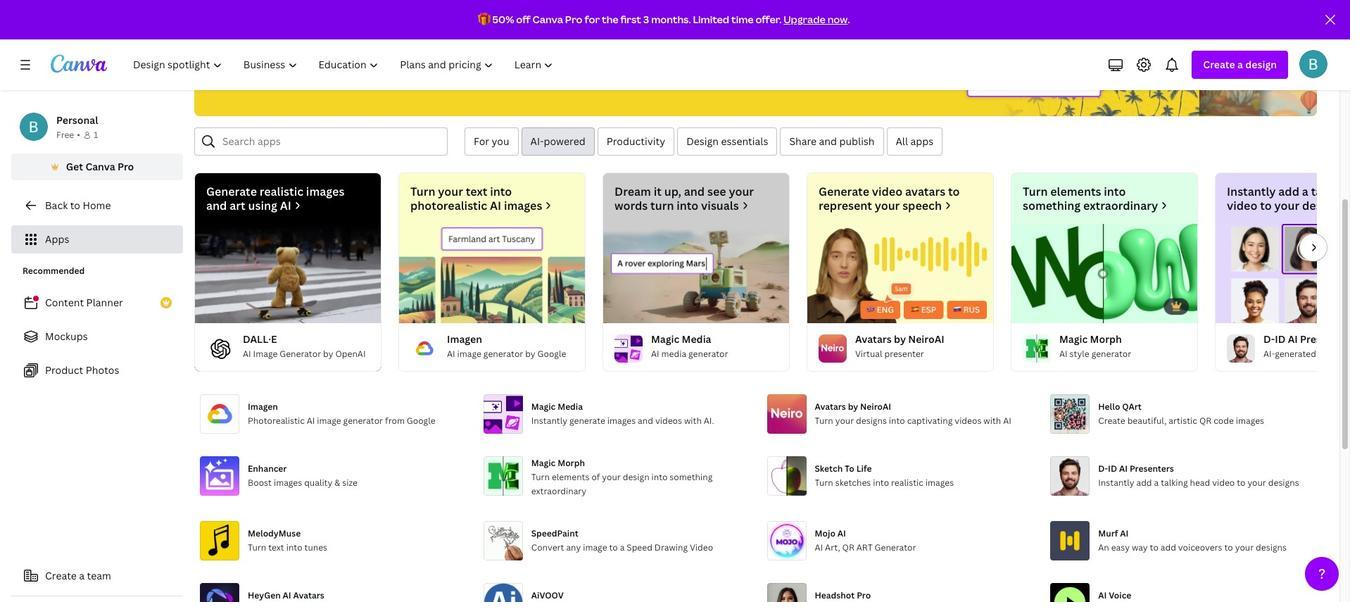 Task type: locate. For each thing, give the bounding box(es) containing it.
media for magic media instantly generate images and videos with ai.
[[558, 401, 583, 413]]

magic for magic morph turn elements of your design into something extraordinary
[[532, 457, 556, 469]]

avatars up virtual
[[856, 332, 892, 346]]

id down hello
[[1109, 463, 1118, 475]]

1 with from the left
[[684, 415, 702, 427]]

image inside speedpaint convert any image to a speed drawing video
[[583, 542, 607, 553]]

list containing content planner
[[11, 289, 183, 385]]

design left brad klo icon
[[1246, 58, 1278, 71]]

an
[[1099, 542, 1110, 553]]

into inside turn elements into something extraordinary
[[1104, 184, 1126, 199]]

any
[[567, 542, 581, 553]]

code
[[1214, 415, 1234, 427]]

images right 'generate'
[[608, 415, 636, 427]]

morph
[[1091, 332, 1123, 346], [558, 457, 585, 469]]

0 horizontal spatial ai-
[[531, 135, 544, 148]]

0 horizontal spatial avatars
[[293, 589, 325, 601]]

and right up,
[[684, 184, 705, 199]]

convert
[[532, 542, 564, 553]]

0 vertical spatial qr
[[1200, 415, 1212, 427]]

1 vertical spatial create
[[1099, 415, 1126, 427]]

0 vertical spatial elements
[[1051, 184, 1102, 199]]

1 vertical spatial pro
[[118, 160, 134, 173]]

d-
[[1264, 332, 1276, 346], [1099, 463, 1109, 475]]

ai inside magic morph ai style generator
[[1060, 348, 1068, 360]]

create inside button
[[45, 569, 77, 582]]

with
[[684, 415, 702, 427], [984, 415, 1002, 427]]

planner
[[86, 296, 123, 309]]

create for create a design
[[1204, 58, 1236, 71]]

by inside avatars by neiroai virtual presenter
[[894, 332, 906, 346]]

1 vertical spatial image
[[317, 415, 341, 427]]

images down the input field to search for apps search field
[[306, 184, 345, 199]]

media up 'generate'
[[558, 401, 583, 413]]

to right way
[[1150, 542, 1159, 553]]

0 horizontal spatial image
[[317, 415, 341, 427]]

1 generate from the left
[[206, 184, 257, 199]]

easy
[[1112, 542, 1130, 553]]

0 horizontal spatial design
[[623, 471, 650, 483]]

0 vertical spatial imagen
[[447, 332, 482, 346]]

speedpaint
[[532, 527, 579, 539]]

to right 'speech'
[[949, 184, 960, 199]]

captivating
[[908, 415, 953, 427]]

qr left code
[[1200, 415, 1212, 427]]

add
[[1279, 184, 1300, 199], [1137, 477, 1153, 489], [1161, 542, 1177, 553]]

0 vertical spatial morph
[[1091, 332, 1123, 346]]

pro right headshot
[[857, 589, 871, 601]]

with right captivating
[[984, 415, 1002, 427]]

avatars by neiroai image
[[808, 224, 994, 323], [819, 334, 847, 363]]

1 vertical spatial extraordinary
[[532, 485, 587, 497]]

0 vertical spatial extraordinary
[[1084, 198, 1159, 213]]

canva right off
[[533, 13, 563, 26]]

by inside avatars by neiroai turn your designs into captivating videos with ai
[[848, 401, 859, 413]]

1 horizontal spatial imagen
[[447, 332, 482, 346]]

1 vertical spatial avatars
[[815, 401, 846, 413]]

0 horizontal spatial add
[[1137, 477, 1153, 489]]

1 horizontal spatial neiroai
[[909, 332, 945, 346]]

1 horizontal spatial design
[[1246, 58, 1278, 71]]

text down melodymuse
[[268, 542, 284, 553]]

ai inside imagen photorealistic ai image generator from google
[[307, 415, 315, 427]]

magic media image
[[604, 224, 789, 323]]

presenters inside d-id ai presenters instantly add a talking head video to your designs
[[1130, 463, 1175, 475]]

neiroai up "presenter"
[[909, 332, 945, 346]]

of
[[592, 471, 600, 483]]

0 horizontal spatial neiroai
[[861, 401, 892, 413]]

to left speed
[[610, 542, 618, 553]]

videos left ai.
[[656, 415, 682, 427]]

0 vertical spatial pro
[[565, 13, 583, 26]]

imagen inside imagen photorealistic ai image generator from google
[[248, 401, 278, 413]]

avatars for avatars by neiroai virtual presenter
[[856, 332, 892, 346]]

the
[[602, 13, 619, 26]]

0 horizontal spatial id
[[1109, 463, 1118, 475]]

1 vertical spatial instantly
[[532, 415, 568, 427]]

turn
[[411, 184, 436, 199], [1023, 184, 1048, 199], [815, 415, 834, 427], [532, 471, 550, 483], [815, 477, 834, 489], [248, 542, 266, 553]]

beautiful,
[[1128, 415, 1167, 427]]

limited
[[693, 13, 730, 26]]

0 horizontal spatial canva
[[85, 160, 115, 173]]

0 horizontal spatial qr
[[843, 542, 855, 553]]

1 vertical spatial realistic
[[892, 477, 924, 489]]

1 horizontal spatial id
[[1276, 332, 1286, 346]]

avatars inside generate video avatars to represent your speech
[[906, 184, 946, 199]]

generator inside dall·e ai image generator by openai
[[280, 348, 321, 360]]

1 horizontal spatial instantly
[[1099, 477, 1135, 489]]

2 vertical spatial instantly
[[1099, 477, 1135, 489]]

generate for represent
[[819, 184, 870, 199]]

now
[[828, 13, 848, 26]]

1 vertical spatial imagen
[[248, 401, 278, 413]]

0 vertical spatial add
[[1279, 184, 1300, 199]]

dall·e image
[[206, 334, 235, 363]]

1 horizontal spatial morph
[[1091, 332, 1123, 346]]

extraordinary up magic morph image
[[1084, 198, 1159, 213]]

into inside "magic morph turn elements of your design into something extraordinary"
[[652, 471, 668, 483]]

a inside button
[[79, 569, 85, 582]]

2 videos from the left
[[955, 415, 982, 427]]

2 horizontal spatial avatars
[[856, 332, 892, 346]]

morph inside magic morph ai style generator
[[1091, 332, 1123, 346]]

with left ai.
[[684, 415, 702, 427]]

0 horizontal spatial morph
[[558, 457, 585, 469]]

generate inside generate video avatars to represent your speech
[[819, 184, 870, 199]]

pro
[[565, 13, 583, 26], [118, 160, 134, 173], [857, 589, 871, 601]]

1 videos from the left
[[656, 415, 682, 427]]

0 vertical spatial generator
[[280, 348, 321, 360]]

d- for d-id ai presenters ai-generated avatars
[[1264, 332, 1276, 346]]

imagen image
[[399, 224, 585, 323], [411, 334, 439, 363]]

presenters up 'generated'
[[1301, 332, 1351, 346]]

to inside back to home "link"
[[70, 199, 80, 212]]

dall·e
[[243, 332, 277, 346]]

images down the enhancer
[[274, 477, 302, 489]]

0 horizontal spatial d-
[[1099, 463, 1109, 475]]

1 vertical spatial generator
[[875, 542, 917, 553]]

1 horizontal spatial create
[[1099, 415, 1126, 427]]

id up 'generated'
[[1276, 332, 1286, 346]]

1 vertical spatial d-
[[1099, 463, 1109, 475]]

realistic right sketches on the right bottom
[[892, 477, 924, 489]]

list
[[11, 289, 183, 385]]

avatars inside avatars by neiroai turn your designs into captivating videos with ai
[[815, 401, 846, 413]]

videos inside magic media instantly generate images and videos with ai.
[[656, 415, 682, 427]]

2 horizontal spatial pro
[[857, 589, 871, 601]]

magic media image
[[615, 334, 643, 363]]

generator inside magic morph ai style generator
[[1092, 348, 1132, 360]]

ai-powered button
[[522, 127, 595, 156]]

d- inside d-id ai presenters ai-generated avatars
[[1264, 332, 1276, 346]]

0 horizontal spatial instantly
[[532, 415, 568, 427]]

a inside the instantly add a talking
[[1303, 184, 1309, 199]]

0 vertical spatial create
[[1204, 58, 1236, 71]]

1 horizontal spatial presenters
[[1301, 332, 1351, 346]]

get canva pro
[[66, 160, 134, 173]]

0 horizontal spatial talking
[[1161, 477, 1188, 489]]

headshot pro
[[815, 589, 871, 601]]

1 vertical spatial neiroai
[[861, 401, 892, 413]]

1 vertical spatial talking
[[1161, 477, 1188, 489]]

1 vertical spatial media
[[558, 401, 583, 413]]

1 horizontal spatial avatars
[[815, 401, 846, 413]]

1 vertical spatial avatars
[[1319, 348, 1349, 360]]

pro up back to home "link" at the left of the page
[[118, 160, 134, 173]]

avatars inside avatars by neiroai virtual presenter
[[856, 332, 892, 346]]

0 vertical spatial presenters
[[1301, 332, 1351, 346]]

0 horizontal spatial avatars
[[906, 184, 946, 199]]

1 vertical spatial elements
[[552, 471, 590, 483]]

magic inside "magic morph turn elements of your design into something extraordinary"
[[532, 457, 556, 469]]

0 vertical spatial text
[[466, 184, 488, 199]]

images inside enhancer boost images quality & size
[[274, 477, 302, 489]]

1 vertical spatial text
[[268, 542, 284, 553]]

to right "voiceovers"
[[1225, 542, 1234, 553]]

image inside imagen photorealistic ai image generator from google
[[317, 415, 341, 427]]

imagen for imagen photorealistic ai image generator from google
[[248, 401, 278, 413]]

and right share
[[819, 135, 837, 148]]

0 horizontal spatial google
[[407, 415, 436, 427]]

generator inside imagen photorealistic ai image generator from google
[[343, 415, 383, 427]]

murf
[[1099, 527, 1119, 539]]

2 vertical spatial avatars
[[293, 589, 325, 601]]

2 horizontal spatial instantly
[[1228, 184, 1276, 199]]

presenters down beautiful, in the bottom of the page
[[1130, 463, 1175, 475]]

canva right get
[[85, 160, 115, 173]]

0 horizontal spatial extraordinary
[[532, 485, 587, 497]]

design inside dropdown button
[[1246, 58, 1278, 71]]

using
[[248, 198, 277, 213]]

0 vertical spatial google
[[538, 348, 566, 360]]

your inside murf ai an easy way to add voiceovers to your designs
[[1236, 542, 1254, 553]]

aivoov
[[532, 589, 564, 601]]

imagen inside imagen ai image generator by google
[[447, 332, 482, 346]]

1 vertical spatial add
[[1137, 477, 1153, 489]]

1 vertical spatial qr
[[843, 542, 855, 553]]

into inside melodymuse turn text into tunes
[[286, 542, 303, 553]]

visuals
[[702, 198, 739, 213]]

art
[[857, 542, 873, 553]]

2 vertical spatial designs
[[1256, 542, 1287, 553]]

id inside d-id ai presenters instantly add a talking head video to your designs
[[1109, 463, 1118, 475]]

ai inside d-id ai presenters instantly add a talking head video to your designs
[[1120, 463, 1128, 475]]

presenters
[[1301, 332, 1351, 346], [1130, 463, 1175, 475]]

create
[[1204, 58, 1236, 71], [1099, 415, 1126, 427], [45, 569, 77, 582]]

your inside dream it up, and see your words turn into visuals
[[729, 184, 754, 199]]

0 vertical spatial d-
[[1264, 332, 1276, 346]]

into inside avatars by neiroai turn your designs into captivating videos with ai
[[889, 415, 905, 427]]

0 vertical spatial instantly
[[1228, 184, 1276, 199]]

1 vertical spatial designs
[[1269, 477, 1300, 489]]

magic morph image
[[1023, 334, 1051, 363]]

2 horizontal spatial add
[[1279, 184, 1300, 199]]

avatars down 'apps'
[[906, 184, 946, 199]]

heygen ai avatars
[[248, 589, 325, 601]]

0 horizontal spatial generator
[[280, 348, 321, 360]]

pro left for
[[565, 13, 583, 26]]

0 vertical spatial image
[[457, 348, 482, 360]]

to right head
[[1238, 477, 1246, 489]]

realistic right art on the top
[[260, 184, 304, 199]]

avatars up sketch in the bottom of the page
[[815, 401, 846, 413]]

videos
[[656, 415, 682, 427], [955, 415, 982, 427]]

magic for magic media instantly generate images and videos with ai.
[[532, 401, 556, 413]]

back to home
[[45, 199, 111, 212]]

generator right image at left bottom
[[280, 348, 321, 360]]

magic inside magic media instantly generate images and videos with ai.
[[532, 401, 556, 413]]

pro inside "button"
[[118, 160, 134, 173]]

ai- right d-id ai presenters icon
[[1264, 348, 1276, 360]]

with inside avatars by neiroai turn your designs into captivating videos with ai
[[984, 415, 1002, 427]]

images down captivating
[[926, 477, 954, 489]]

text down for at the left top of the page
[[466, 184, 488, 199]]

id for d-id ai presenters instantly add a talking head video to your designs
[[1109, 463, 1118, 475]]

0 horizontal spatial pro
[[118, 160, 134, 173]]

2 vertical spatial create
[[45, 569, 77, 582]]

ai inside d-id ai presenters ai-generated avatars
[[1289, 332, 1298, 346]]

morph down magic morph image
[[1091, 332, 1123, 346]]

ai
[[280, 198, 291, 213], [490, 198, 502, 213], [1289, 332, 1298, 346], [243, 348, 251, 360], [447, 348, 455, 360], [651, 348, 660, 360], [1060, 348, 1068, 360], [307, 415, 315, 427], [1004, 415, 1012, 427], [1120, 463, 1128, 475], [838, 527, 846, 539], [1121, 527, 1129, 539], [815, 542, 823, 553], [283, 589, 291, 601], [1099, 589, 1107, 601]]

imagen
[[447, 332, 482, 346], [248, 401, 278, 413]]

media for magic media ai media generator
[[682, 332, 712, 346]]

d- right d-id ai presenters icon
[[1264, 332, 1276, 346]]

0 vertical spatial talking
[[1312, 184, 1349, 199]]

google
[[538, 348, 566, 360], [407, 415, 436, 427]]

create inside dropdown button
[[1204, 58, 1236, 71]]

murf ai an easy way to add voiceovers to your designs
[[1099, 527, 1287, 553]]

avatars right 'generated'
[[1319, 348, 1349, 360]]

video inside generate video avatars to represent your speech
[[872, 184, 903, 199]]

apps
[[45, 232, 69, 246]]

turn
[[651, 198, 674, 213]]

off
[[516, 13, 531, 26]]

video right head
[[1213, 477, 1235, 489]]

2 generate from the left
[[819, 184, 870, 199]]

design essentials
[[687, 135, 769, 148]]

drawing
[[655, 542, 688, 553]]

ai voice
[[1099, 589, 1132, 601]]

brad klo image
[[1300, 50, 1328, 78]]

instantly
[[1228, 184, 1276, 199], [532, 415, 568, 427], [1099, 477, 1135, 489]]

d-id ai presenters ai-generated avatars
[[1264, 332, 1351, 360]]

videos right captivating
[[955, 415, 982, 427]]

a inside speedpaint convert any image to a speed drawing video
[[620, 542, 625, 553]]

ai-
[[531, 135, 544, 148], [1264, 348, 1276, 360]]

video
[[872, 184, 903, 199], [1213, 477, 1235, 489]]

hello qart create beautiful, artistic qr code images
[[1099, 401, 1265, 427]]

sketch
[[815, 463, 843, 475]]

1 horizontal spatial video
[[1213, 477, 1235, 489]]

0 horizontal spatial something
[[670, 471, 713, 483]]

generator inside mojo ai ai art, qr art generator
[[875, 542, 917, 553]]

your inside avatars by neiroai turn your designs into captivating videos with ai
[[836, 415, 854, 427]]

0 vertical spatial design
[[1246, 58, 1278, 71]]

neiroai down virtual
[[861, 401, 892, 413]]

into inside sketch to life turn sketches into realistic images
[[873, 477, 890, 489]]

videos inside avatars by neiroai turn your designs into captivating videos with ai
[[955, 415, 982, 427]]

artistic
[[1169, 415, 1198, 427]]

0 vertical spatial designs
[[856, 415, 887, 427]]

qr inside hello qart create beautiful, artistic qr code images
[[1200, 415, 1212, 427]]

1 horizontal spatial add
[[1161, 542, 1177, 553]]

images down you
[[504, 198, 543, 213]]

turn your text into photorealistic ai images
[[411, 184, 543, 213]]

1 horizontal spatial avatars
[[1319, 348, 1349, 360]]

media up media
[[682, 332, 712, 346]]

d- inside d-id ai presenters instantly add a talking head video to your designs
[[1099, 463, 1109, 475]]

1 horizontal spatial elements
[[1051, 184, 1102, 199]]

id for d-id ai presenters ai-generated avatars
[[1276, 332, 1286, 346]]

voiceovers
[[1179, 542, 1223, 553]]

video down all
[[872, 184, 903, 199]]

1 horizontal spatial something
[[1023, 198, 1081, 213]]

1 horizontal spatial google
[[538, 348, 566, 360]]

0 vertical spatial something
[[1023, 198, 1081, 213]]

0 vertical spatial realistic
[[260, 184, 304, 199]]

something inside turn elements into something extraordinary
[[1023, 198, 1081, 213]]

design right the of
[[623, 471, 650, 483]]

by inside imagen ai image generator by google
[[526, 348, 536, 360]]

1 horizontal spatial realistic
[[892, 477, 924, 489]]

back
[[45, 199, 68, 212]]

text inside turn your text into photorealistic ai images
[[466, 184, 488, 199]]

generator right art
[[875, 542, 917, 553]]

0 horizontal spatial generate
[[206, 184, 257, 199]]

ai inside magic media ai media generator
[[651, 348, 660, 360]]

add inside murf ai an easy way to add voiceovers to your designs
[[1161, 542, 1177, 553]]

to right back
[[70, 199, 80, 212]]

d- for d-id ai presenters instantly add a talking head video to your designs
[[1099, 463, 1109, 475]]

it
[[654, 184, 662, 199]]

0 horizontal spatial media
[[558, 401, 583, 413]]

product photos
[[45, 363, 119, 377]]

you
[[492, 135, 510, 148]]

1 horizontal spatial media
[[682, 332, 712, 346]]

1 horizontal spatial generate
[[819, 184, 870, 199]]

and left art on the top
[[206, 198, 227, 213]]

get
[[66, 160, 83, 173]]

id inside d-id ai presenters ai-generated avatars
[[1276, 332, 1286, 346]]

0 vertical spatial id
[[1276, 332, 1286, 346]]

dall·e image
[[195, 224, 381, 323]]

and right 'generate'
[[638, 415, 654, 427]]

ai- right you
[[531, 135, 544, 148]]

elements inside "magic morph turn elements of your design into something extraordinary"
[[552, 471, 590, 483]]

magic morph ai style generator
[[1060, 332, 1132, 360]]

id
[[1276, 332, 1286, 346], [1109, 463, 1118, 475]]

text
[[466, 184, 488, 199], [268, 542, 284, 553]]

to
[[845, 463, 855, 475]]

1 horizontal spatial extraordinary
[[1084, 198, 1159, 213]]

1 horizontal spatial talking
[[1312, 184, 1349, 199]]

neiroai inside avatars by neiroai virtual presenter
[[909, 332, 945, 346]]

for
[[585, 13, 600, 26]]

d- down hello
[[1099, 463, 1109, 475]]

magic morph image
[[1012, 224, 1198, 323]]

recommended
[[23, 265, 85, 277]]

1 vertical spatial presenters
[[1130, 463, 1175, 475]]

create inside hello qart create beautiful, artistic qr code images
[[1099, 415, 1126, 427]]

quality
[[304, 477, 333, 489]]

Input field to search for apps search field
[[223, 128, 439, 155]]

2 vertical spatial image
[[583, 542, 607, 553]]

speech
[[903, 198, 942, 213]]

1
[[94, 129, 98, 141]]

canva
[[533, 13, 563, 26], [85, 160, 115, 173]]

1 vertical spatial canva
[[85, 160, 115, 173]]

morph down 'generate'
[[558, 457, 585, 469]]

image for speedpaint convert any image to a speed drawing video
[[583, 542, 607, 553]]

2 horizontal spatial image
[[583, 542, 607, 553]]

magic inside magic morph ai style generator
[[1060, 332, 1088, 346]]

qr right art,
[[843, 542, 855, 553]]

avatars inside d-id ai presenters ai-generated avatars
[[1319, 348, 1349, 360]]

media inside magic media instantly generate images and videos with ai.
[[558, 401, 583, 413]]

publish
[[840, 135, 875, 148]]

images right code
[[1237, 415, 1265, 427]]

generate realistic images and art using ai
[[206, 184, 345, 213]]

2 horizontal spatial create
[[1204, 58, 1236, 71]]

powered
[[544, 135, 586, 148]]

up,
[[665, 184, 682, 199]]

designs inside avatars by neiroai turn your designs into captivating videos with ai
[[856, 415, 887, 427]]

2 with from the left
[[984, 415, 1002, 427]]

avatars right heygen
[[293, 589, 325, 601]]

0 horizontal spatial video
[[872, 184, 903, 199]]

a
[[1238, 58, 1244, 71], [1303, 184, 1309, 199], [1155, 477, 1159, 489], [620, 542, 625, 553], [79, 569, 85, 582]]

1 horizontal spatial with
[[984, 415, 1002, 427]]

extraordinary up speedpaint
[[532, 485, 587, 497]]



Task type: vqa. For each thing, say whether or not it's contained in the screenshot.
first,
no



Task type: describe. For each thing, give the bounding box(es) containing it.
art,
[[825, 542, 841, 553]]

something inside "magic morph turn elements of your design into something extraordinary"
[[670, 471, 713, 483]]

instantly inside the instantly add a talking
[[1228, 184, 1276, 199]]

photorealistic
[[411, 198, 487, 213]]

google inside imagen ai image generator by google
[[538, 348, 566, 360]]

2 vertical spatial pro
[[857, 589, 871, 601]]

1 vertical spatial imagen image
[[411, 334, 439, 363]]

first
[[621, 13, 642, 26]]

instantly inside magic media instantly generate images and videos with ai.
[[532, 415, 568, 427]]

mojo ai ai art, qr art generator
[[815, 527, 917, 553]]

presenter
[[885, 348, 925, 360]]

realistic inside generate realistic images and art using ai
[[260, 184, 304, 199]]

mockups
[[45, 330, 88, 343]]

productivity
[[607, 135, 666, 148]]

qr inside mojo ai ai art, qr art generator
[[843, 542, 855, 553]]

content planner
[[45, 296, 123, 309]]

&
[[335, 477, 340, 489]]

design essentials button
[[678, 127, 778, 156]]

your inside "magic morph turn elements of your design into something extraordinary"
[[602, 471, 621, 483]]

upgrade now button
[[784, 13, 848, 26]]

way
[[1132, 542, 1148, 553]]

images inside turn your text into photorealistic ai images
[[504, 198, 543, 213]]

avatars for avatars by neiroai turn your designs into captivating videos with ai
[[815, 401, 846, 413]]

elements inside turn elements into something extraordinary
[[1051, 184, 1102, 199]]

openai
[[336, 348, 366, 360]]

for you
[[474, 135, 510, 148]]

sketch to life turn sketches into realistic images
[[815, 463, 954, 489]]

generator for morph
[[1092, 348, 1132, 360]]

🎁
[[478, 13, 491, 26]]

and inside dream it up, and see your words turn into visuals
[[684, 184, 705, 199]]

generator for media
[[689, 348, 729, 360]]

images inside magic media instantly generate images and videos with ai.
[[608, 415, 636, 427]]

realistic inside sketch to life turn sketches into realistic images
[[892, 477, 924, 489]]

essentials
[[721, 135, 769, 148]]

ai inside murf ai an easy way to add voiceovers to your designs
[[1121, 527, 1129, 539]]

and inside magic media instantly generate images and videos with ai.
[[638, 415, 654, 427]]

free
[[56, 129, 74, 141]]

home
[[83, 199, 111, 212]]

months.
[[652, 13, 691, 26]]

ai inside dall·e ai image generator by openai
[[243, 348, 251, 360]]

top level navigation element
[[124, 51, 566, 79]]

share
[[790, 135, 817, 148]]

ai inside turn your text into photorealistic ai images
[[490, 198, 502, 213]]

create for create a team
[[45, 569, 77, 582]]

speed
[[627, 542, 653, 553]]

tunes
[[305, 542, 328, 553]]

your inside turn your text into photorealistic ai images
[[438, 184, 463, 199]]

d-id ai presenters instantly add a talking head video to your designs
[[1099, 463, 1300, 489]]

image for imagen photorealistic ai image generator from google
[[317, 415, 341, 427]]

generate
[[570, 415, 606, 427]]

share and publish
[[790, 135, 875, 148]]

turn inside sketch to life turn sketches into realistic images
[[815, 477, 834, 489]]

image inside imagen ai image generator by google
[[457, 348, 482, 360]]

content planner link
[[11, 289, 183, 317]]

to inside generate video avatars to represent your speech
[[949, 184, 960, 199]]

all apps
[[896, 135, 934, 148]]

ai-powered
[[531, 135, 586, 148]]

to inside speedpaint convert any image to a speed drawing video
[[610, 542, 618, 553]]

3
[[644, 13, 650, 26]]

from
[[385, 415, 405, 427]]

all apps button
[[887, 127, 943, 156]]

product photos link
[[11, 356, 183, 385]]

design
[[687, 135, 719, 148]]

productivity button
[[598, 127, 675, 156]]

d-id ai presenters image
[[1228, 334, 1256, 363]]

talking inside d-id ai presenters instantly add a talking head video to your designs
[[1161, 477, 1188, 489]]

virtual
[[856, 348, 883, 360]]

for
[[474, 135, 490, 148]]

size
[[342, 477, 358, 489]]

neiroai for avatars by neiroai turn your designs into captivating videos with ai
[[861, 401, 892, 413]]

.
[[848, 13, 850, 26]]

magic for magic morph ai style generator
[[1060, 332, 1088, 346]]

ai- inside d-id ai presenters ai-generated avatars
[[1264, 348, 1276, 360]]

ai inside generate realistic images and art using ai
[[280, 198, 291, 213]]

design inside "magic morph turn elements of your design into something extraordinary"
[[623, 471, 650, 483]]

turn inside avatars by neiroai turn your designs into captivating videos with ai
[[815, 415, 834, 427]]

words
[[615, 198, 648, 213]]

personal
[[56, 113, 98, 127]]

and inside generate realistic images and art using ai
[[206, 198, 227, 213]]

photorealistic
[[248, 415, 305, 427]]

magic morph turn elements of your design into something extraordinary
[[532, 457, 713, 497]]

•
[[77, 129, 80, 141]]

extraordinary inside turn elements into something extraordinary
[[1084, 198, 1159, 213]]

qart
[[1123, 401, 1142, 413]]

into inside dream it up, and see your words turn into visuals
[[677, 198, 699, 213]]

with inside magic media instantly generate images and videos with ai.
[[684, 415, 702, 427]]

1 horizontal spatial canva
[[533, 13, 563, 26]]

magic media instantly generate images and videos with ai.
[[532, 401, 715, 427]]

ai.
[[704, 415, 715, 427]]

create a team button
[[11, 562, 183, 590]]

presenters for d-id ai presenters ai-generated avatars
[[1301, 332, 1351, 346]]

upgrade
[[784, 13, 826, 26]]

ai inside avatars by neiroai turn your designs into captivating videos with ai
[[1004, 415, 1012, 427]]

text for turn
[[268, 542, 284, 553]]

enhancer
[[248, 463, 287, 475]]

imagen photorealistic ai image generator from google
[[248, 401, 436, 427]]

create a design button
[[1193, 51, 1289, 79]]

generator for photorealistic
[[343, 415, 383, 427]]

ai- inside button
[[531, 135, 544, 148]]

back to home link
[[11, 192, 183, 220]]

add inside the instantly add a talking
[[1279, 184, 1300, 199]]

text for your
[[466, 184, 488, 199]]

canva inside "button"
[[85, 160, 115, 173]]

video inside d-id ai presenters instantly add a talking head video to your designs
[[1213, 477, 1235, 489]]

dall·e ai image generator by openai
[[243, 332, 366, 360]]

google inside imagen photorealistic ai image generator from google
[[407, 415, 436, 427]]

mojo
[[815, 527, 836, 539]]

image
[[253, 348, 278, 360]]

create a design
[[1204, 58, 1278, 71]]

morph for magic morph turn elements of your design into something extraordinary
[[558, 457, 585, 469]]

extraordinary inside "magic morph turn elements of your design into something extraordinary"
[[532, 485, 587, 497]]

by inside dall·e ai image generator by openai
[[323, 348, 333, 360]]

images inside hello qart create beautiful, artistic qr code images
[[1237, 415, 1265, 427]]

turn inside turn your text into photorealistic ai images
[[411, 184, 436, 199]]

life
[[857, 463, 872, 475]]

0 vertical spatial imagen image
[[399, 224, 585, 323]]

a inside d-id ai presenters instantly add a talking head video to your designs
[[1155, 477, 1159, 489]]

your inside d-id ai presenters instantly add a talking head video to your designs
[[1248, 477, 1267, 489]]

imagen for imagen ai image generator by google
[[447, 332, 482, 346]]

for you button
[[465, 127, 519, 156]]

instantly add a talking 
[[1228, 184, 1351, 213]]

video
[[690, 542, 713, 553]]

a inside dropdown button
[[1238, 58, 1244, 71]]

designs inside d-id ai presenters instantly add a talking head video to your designs
[[1269, 477, 1300, 489]]

d-id ai presenters image
[[1216, 224, 1351, 323]]

morph for magic morph ai style generator
[[1091, 332, 1123, 346]]

head
[[1191, 477, 1211, 489]]

instantly inside d-id ai presenters instantly add a talking head video to your designs
[[1099, 477, 1135, 489]]

heygen
[[248, 589, 281, 601]]

melodymuse turn text into tunes
[[248, 527, 328, 553]]

magic for magic media ai media generator
[[651, 332, 680, 346]]

photos
[[86, 363, 119, 377]]

apps link
[[11, 225, 183, 254]]

add inside d-id ai presenters instantly add a talking head video to your designs
[[1137, 477, 1153, 489]]

turn inside turn elements into something extraordinary
[[1023, 184, 1048, 199]]

dream
[[615, 184, 651, 199]]

voice
[[1109, 589, 1132, 601]]

enhancer boost images quality & size
[[248, 463, 358, 489]]

boost
[[248, 477, 272, 489]]

turn inside melodymuse turn text into tunes
[[248, 542, 266, 553]]

represent
[[819, 198, 872, 213]]

generate for art
[[206, 184, 257, 199]]

designs inside murf ai an easy way to add voiceovers to your designs
[[1256, 542, 1287, 553]]

turn inside "magic morph turn elements of your design into something extraordinary"
[[532, 471, 550, 483]]

presenters for d-id ai presenters instantly add a talking head video to your designs
[[1130, 463, 1175, 475]]

1 vertical spatial avatars by neiroai image
[[819, 334, 847, 363]]

ai inside imagen ai image generator by google
[[447, 348, 455, 360]]

all
[[896, 135, 909, 148]]

media
[[662, 348, 687, 360]]

0 vertical spatial avatars by neiroai image
[[808, 224, 994, 323]]

hello
[[1099, 401, 1121, 413]]

images inside generate realistic images and art using ai
[[306, 184, 345, 199]]

generate video avatars to represent your speech
[[819, 184, 960, 213]]

images inside sketch to life turn sketches into realistic images
[[926, 477, 954, 489]]

your inside generate video avatars to represent your speech
[[875, 198, 900, 213]]

to inside d-id ai presenters instantly add a talking head video to your designs
[[1238, 477, 1246, 489]]

neiroai for avatars by neiroai virtual presenter
[[909, 332, 945, 346]]

generated
[[1276, 348, 1317, 360]]

headshot
[[815, 589, 855, 601]]

generator inside imagen ai image generator by google
[[484, 348, 524, 360]]

a text box shows "tropical palm trees" and behind it is a photo of two hands holding a spiral bound notebook with a repeating pattern of palm trees on the cover. behind that are more patterns. one is of cacti in the desert and the other is hot air balloons in the clouds. image
[[918, 0, 1318, 116]]

create a team
[[45, 569, 111, 582]]

and inside "button"
[[819, 135, 837, 148]]

talking inside the instantly add a talking
[[1312, 184, 1349, 199]]

into inside turn your text into photorealistic ai images
[[490, 184, 512, 199]]



